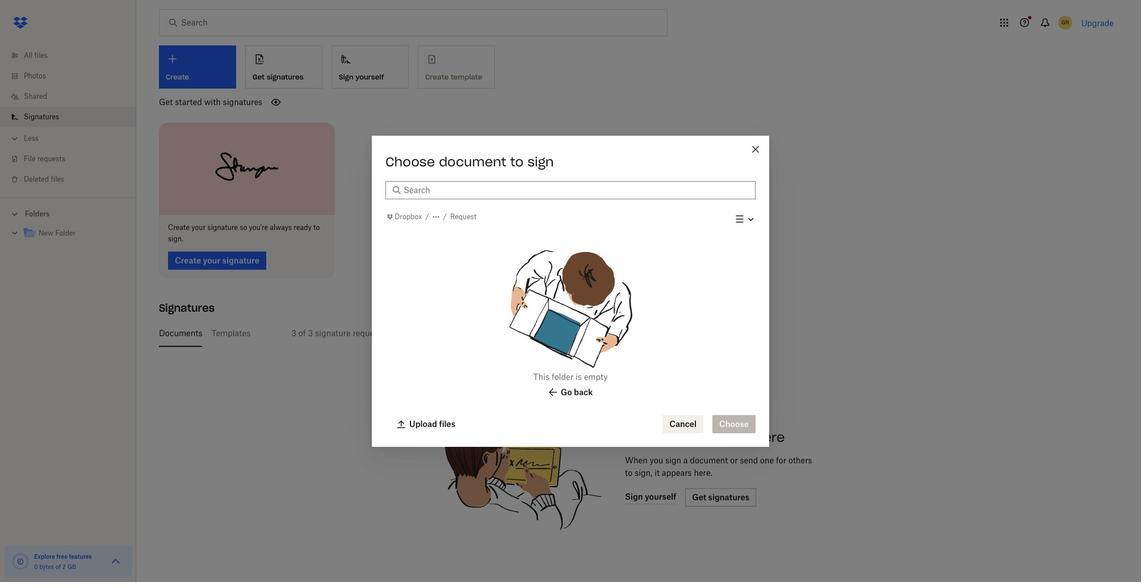 Task type: describe. For each thing, give the bounding box(es) containing it.
go
[[561, 387, 572, 397]]

back
[[574, 387, 593, 397]]

upgrade link
[[1082, 18, 1115, 28]]

shared
[[24, 92, 47, 101]]

new folder link
[[23, 226, 127, 241]]

to inside create your signature so you're always ready to sign.
[[314, 223, 320, 232]]

for
[[777, 455, 787, 465]]

file requests
[[24, 155, 65, 163]]

cancel button
[[663, 415, 704, 433]]

ready
[[294, 223, 312, 232]]

3 of 3 signature requests left this month. signing yourself is unlimited.
[[292, 328, 557, 338]]

file requests link
[[9, 149, 136, 169]]

signatures link
[[9, 107, 136, 127]]

explore
[[34, 553, 55, 560]]

your
[[192, 223, 206, 232]]

dropbox
[[395, 212, 422, 221]]

free
[[57, 553, 68, 560]]

signing
[[447, 328, 476, 338]]

features
[[69, 553, 92, 560]]

shared link
[[9, 86, 136, 107]]

1 horizontal spatial signature
[[315, 328, 351, 338]]

files for upload files
[[439, 419, 456, 429]]

signature inside create your signature so you're always ready to sign.
[[208, 223, 238, 232]]

of inside tab list
[[299, 328, 306, 338]]

explore free features 0 bytes of 2 gb
[[34, 553, 92, 570]]

0 vertical spatial requests
[[37, 155, 65, 163]]

sign
[[339, 73, 354, 81]]

/ for /
[[426, 212, 430, 221]]

create
[[168, 223, 190, 232]]

month.
[[418, 328, 445, 338]]

it
[[655, 468, 660, 478]]

left
[[388, 328, 400, 338]]

signatures inside get signatures 'button'
[[267, 73, 304, 81]]

less image
[[9, 133, 20, 144]]

upgrade
[[1082, 18, 1115, 28]]

documents appear here
[[625, 429, 785, 445]]

one
[[761, 455, 774, 465]]

files for all files
[[34, 51, 48, 60]]

photos link
[[9, 66, 136, 86]]

less
[[24, 134, 39, 143]]

deleted files
[[24, 175, 64, 183]]

photos
[[24, 72, 46, 80]]

list containing all files
[[0, 39, 136, 198]]

or
[[731, 455, 738, 465]]

2 3 from the left
[[308, 328, 313, 338]]

signatures inside 'link'
[[24, 112, 59, 121]]

1 vertical spatial yourself
[[478, 328, 508, 338]]

to inside dialog
[[511, 154, 524, 170]]

go back button
[[533, 383, 609, 401]]

upload
[[410, 419, 437, 429]]

is inside choose document to sign dialog
[[576, 372, 582, 381]]

when you sign a document or send one for others to sign, it appears here.
[[625, 455, 813, 478]]

quota usage element
[[11, 553, 30, 571]]

dropbox link
[[386, 211, 422, 223]]

1 3 from the left
[[292, 328, 297, 338]]

others
[[789, 455, 813, 465]]

templates
[[212, 328, 251, 338]]

all files
[[24, 51, 48, 60]]

/ for / request
[[443, 212, 447, 221]]

document inside dialog
[[439, 154, 507, 170]]



Task type: locate. For each thing, give the bounding box(es) containing it.
deleted
[[24, 175, 49, 183]]

0 horizontal spatial yourself
[[356, 73, 384, 81]]

1 vertical spatial document
[[690, 455, 729, 465]]

documents for documents appear here
[[625, 429, 700, 445]]

1 vertical spatial get
[[159, 97, 173, 107]]

new
[[39, 229, 53, 237]]

always
[[270, 223, 292, 232]]

/ left request
[[443, 212, 447, 221]]

2
[[62, 564, 66, 570]]

0 horizontal spatial is
[[511, 328, 517, 338]]

0 vertical spatial document
[[439, 154, 507, 170]]

is
[[511, 328, 517, 338], [576, 372, 582, 381]]

0 vertical spatial signatures
[[24, 112, 59, 121]]

1 horizontal spatial sign
[[666, 455, 682, 465]]

1 horizontal spatial document
[[690, 455, 729, 465]]

so
[[240, 223, 247, 232]]

send
[[740, 455, 759, 465]]

documents for documents
[[159, 328, 202, 338]]

0 vertical spatial files
[[34, 51, 48, 60]]

choose document to sign
[[386, 154, 554, 170]]

1 horizontal spatial /
[[443, 212, 447, 221]]

sign inside when you sign a document or send one for others to sign, it appears here.
[[666, 455, 682, 465]]

list
[[0, 39, 136, 198]]

when
[[625, 455, 648, 465]]

sign,
[[635, 468, 653, 478]]

this folder is empty
[[534, 372, 608, 381]]

to
[[511, 154, 524, 170], [314, 223, 320, 232], [625, 468, 633, 478]]

1 horizontal spatial signatures
[[267, 73, 304, 81]]

0 vertical spatial yourself
[[356, 73, 384, 81]]

1 vertical spatial requests
[[353, 328, 385, 338]]

folders
[[25, 210, 50, 218]]

get
[[253, 73, 265, 81], [159, 97, 173, 107]]

yourself right sign
[[356, 73, 384, 81]]

dropbox image
[[9, 11, 32, 34]]

files
[[34, 51, 48, 60], [51, 175, 64, 183], [439, 419, 456, 429]]

you're
[[249, 223, 268, 232]]

0 horizontal spatial requests
[[37, 155, 65, 163]]

get inside 'button'
[[253, 73, 265, 81]]

1 horizontal spatial of
[[299, 328, 306, 338]]

upload files button
[[390, 415, 462, 433]]

0 vertical spatial is
[[511, 328, 517, 338]]

is left unlimited.
[[511, 328, 517, 338]]

1 vertical spatial signatures
[[159, 301, 215, 314]]

/ right dropbox
[[426, 212, 430, 221]]

0 vertical spatial signature
[[208, 223, 238, 232]]

0 horizontal spatial files
[[34, 51, 48, 60]]

get up the get started with signatures
[[253, 73, 265, 81]]

file
[[24, 155, 36, 163]]

get signatures button
[[245, 45, 323, 89]]

0 horizontal spatial /
[[426, 212, 430, 221]]

0 vertical spatial sign
[[528, 154, 554, 170]]

1 horizontal spatial signatures
[[159, 301, 215, 314]]

1 horizontal spatial documents
[[625, 429, 700, 445]]

0 horizontal spatial document
[[439, 154, 507, 170]]

0 horizontal spatial sign
[[528, 154, 554, 170]]

2 / from the left
[[443, 212, 447, 221]]

1 vertical spatial files
[[51, 175, 64, 183]]

1 / from the left
[[426, 212, 430, 221]]

1 horizontal spatial yourself
[[478, 328, 508, 338]]

tab list
[[159, 320, 1119, 347]]

sign.
[[168, 234, 183, 243]]

1 vertical spatial sign
[[666, 455, 682, 465]]

requests left left
[[353, 328, 385, 338]]

signatures
[[24, 112, 59, 121], [159, 301, 215, 314]]

of inside explore free features 0 bytes of 2 gb
[[56, 564, 61, 570]]

unlimited.
[[519, 328, 557, 338]]

is up go back
[[576, 372, 582, 381]]

files inside button
[[439, 419, 456, 429]]

0 horizontal spatial signature
[[208, 223, 238, 232]]

get for get signatures
[[253, 73, 265, 81]]

0 vertical spatial documents
[[159, 328, 202, 338]]

Search text field
[[404, 184, 749, 196]]

0 vertical spatial of
[[299, 328, 306, 338]]

1 horizontal spatial get
[[253, 73, 265, 81]]

0 horizontal spatial of
[[56, 564, 61, 570]]

sign yourself
[[339, 73, 384, 81]]

sign left a
[[666, 455, 682, 465]]

files right upload
[[439, 419, 456, 429]]

documents tab
[[159, 320, 202, 347]]

signatures
[[267, 73, 304, 81], [223, 97, 263, 107]]

files right 'deleted'
[[51, 175, 64, 183]]

gb
[[67, 564, 76, 570]]

deleted files link
[[9, 169, 136, 190]]

started
[[175, 97, 202, 107]]

3
[[292, 328, 297, 338], [308, 328, 313, 338]]

sign
[[528, 154, 554, 170], [666, 455, 682, 465]]

document up the here.
[[690, 455, 729, 465]]

requests right file
[[37, 155, 65, 163]]

bytes
[[39, 564, 54, 570]]

document inside when you sign a document or send one for others to sign, it appears here.
[[690, 455, 729, 465]]

/
[[426, 212, 430, 221], [443, 212, 447, 221]]

1 vertical spatial of
[[56, 564, 61, 570]]

0 horizontal spatial to
[[314, 223, 320, 232]]

sign up search text field
[[528, 154, 554, 170]]

templates tab
[[212, 320, 251, 347]]

documents left templates
[[159, 328, 202, 338]]

2 horizontal spatial files
[[439, 419, 456, 429]]

signatures list item
[[0, 107, 136, 127]]

0 horizontal spatial documents
[[159, 328, 202, 338]]

request link
[[450, 211, 477, 223]]

new folder
[[39, 229, 76, 237]]

you
[[650, 455, 664, 465]]

0 horizontal spatial 3
[[292, 328, 297, 338]]

sign inside dialog
[[528, 154, 554, 170]]

get signatures
[[253, 73, 304, 81]]

requests
[[37, 155, 65, 163], [353, 328, 385, 338]]

0 vertical spatial get
[[253, 73, 265, 81]]

files for deleted files
[[51, 175, 64, 183]]

cancel
[[670, 419, 697, 429]]

1 vertical spatial signature
[[315, 328, 351, 338]]

1 vertical spatial signatures
[[223, 97, 263, 107]]

appear
[[704, 429, 751, 445]]

folder
[[552, 372, 574, 381]]

sign yourself button
[[332, 45, 409, 89]]

of
[[299, 328, 306, 338], [56, 564, 61, 570]]

1 horizontal spatial is
[[576, 372, 582, 381]]

document up request
[[439, 154, 507, 170]]

tab list containing documents
[[159, 320, 1119, 347]]

1 horizontal spatial requests
[[353, 328, 385, 338]]

yourself inside button
[[356, 73, 384, 81]]

all
[[24, 51, 33, 60]]

to inside when you sign a document or send one for others to sign, it appears here.
[[625, 468, 633, 478]]

document
[[439, 154, 507, 170], [690, 455, 729, 465]]

/ request
[[443, 212, 477, 221]]

signatures down shared
[[24, 112, 59, 121]]

choose document to sign dialog
[[372, 135, 770, 447]]

0 vertical spatial to
[[511, 154, 524, 170]]

here
[[755, 429, 785, 445]]

2 vertical spatial files
[[439, 419, 456, 429]]

1 horizontal spatial to
[[511, 154, 524, 170]]

folders button
[[0, 205, 136, 222]]

0 vertical spatial signatures
[[267, 73, 304, 81]]

0 horizontal spatial signatures
[[24, 112, 59, 121]]

1 horizontal spatial 3
[[308, 328, 313, 338]]

yourself right signing at bottom left
[[478, 328, 508, 338]]

0
[[34, 564, 38, 570]]

empty
[[584, 372, 608, 381]]

get started with signatures
[[159, 97, 263, 107]]

get for get started with signatures
[[159, 97, 173, 107]]

this
[[534, 372, 550, 381]]

2 horizontal spatial to
[[625, 468, 633, 478]]

documents up you
[[625, 429, 700, 445]]

1 vertical spatial is
[[576, 372, 582, 381]]

signature
[[208, 223, 238, 232], [315, 328, 351, 338]]

go back
[[561, 387, 593, 397]]

signatures up documents "tab"
[[159, 301, 215, 314]]

files right all
[[34, 51, 48, 60]]

choose
[[386, 154, 435, 170]]

2 vertical spatial to
[[625, 468, 633, 478]]

appears
[[662, 468, 692, 478]]

here.
[[694, 468, 713, 478]]

1 horizontal spatial files
[[51, 175, 64, 183]]

upload files
[[410, 419, 456, 429]]

1 vertical spatial to
[[314, 223, 320, 232]]

request
[[450, 212, 477, 221]]

0 horizontal spatial signatures
[[223, 97, 263, 107]]

get left started on the top of page
[[159, 97, 173, 107]]

with
[[204, 97, 221, 107]]

a
[[684, 455, 688, 465]]

all files link
[[9, 45, 136, 66]]

folder
[[55, 229, 76, 237]]

yourself
[[356, 73, 384, 81], [478, 328, 508, 338]]

create your signature so you're always ready to sign.
[[168, 223, 320, 243]]

this
[[402, 328, 416, 338]]

0 horizontal spatial get
[[159, 97, 173, 107]]

1 vertical spatial documents
[[625, 429, 700, 445]]



Task type: vqa. For each thing, say whether or not it's contained in the screenshot.
NOT,
no



